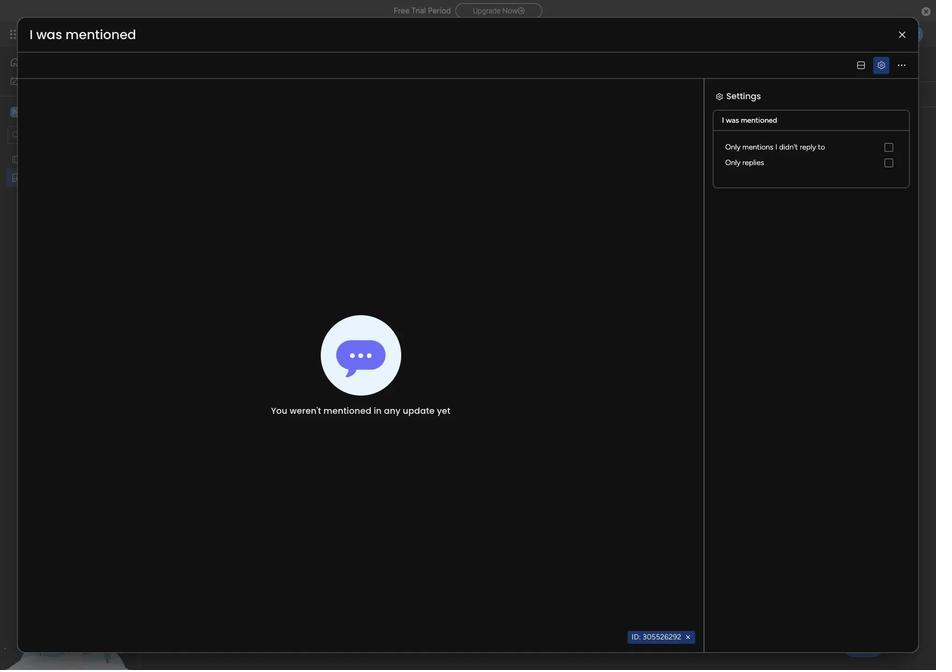 Task type: locate. For each thing, give the bounding box(es) containing it.
only for only replies
[[725, 158, 741, 167]]

1 horizontal spatial work
[[87, 28, 106, 40]]

to
[[818, 143, 825, 152]]

1 vertical spatial i
[[722, 116, 724, 125]]

305526292
[[643, 633, 681, 642]]

work dashboard banner
[[142, 47, 936, 107]]

only replies option
[[722, 155, 901, 171]]

my work
[[24, 76, 52, 85]]

1 vertical spatial was
[[726, 116, 739, 125]]

0 vertical spatial only
[[725, 143, 741, 152]]

only inside option
[[725, 143, 741, 152]]

2 only from the top
[[725, 158, 741, 167]]

any
[[384, 405, 401, 417]]

i was mentioned up the home button
[[30, 26, 136, 43]]

1 horizontal spatial i was mentioned
[[722, 116, 777, 125]]

i inside 'only mentions i didn't reply to' option
[[776, 143, 778, 152]]

only mentions i didn't reply to option
[[722, 140, 901, 155]]

my
[[24, 76, 34, 85]]

mentioned
[[66, 26, 136, 43], [741, 116, 777, 125], [324, 405, 372, 417]]

2 vertical spatial mentioned
[[324, 405, 372, 417]]

was
[[36, 26, 62, 43], [726, 116, 739, 125]]

1 horizontal spatial mentioned
[[324, 405, 372, 417]]

mentioned left in
[[324, 405, 372, 417]]

was down settings
[[726, 116, 739, 125]]

1 vertical spatial only
[[725, 158, 741, 167]]

list box
[[0, 148, 137, 332]]

public board image
[[11, 154, 21, 164]]

mentions
[[743, 143, 774, 152]]

only inside option
[[725, 158, 741, 167]]

settings
[[727, 90, 761, 102]]

id: 305526292 element
[[628, 632, 695, 644]]

0 horizontal spatial was
[[36, 26, 62, 43]]

my work button
[[6, 72, 115, 89]]

work dashboard
[[177, 52, 318, 76]]

work right my
[[36, 76, 52, 85]]

management
[[108, 28, 167, 40]]

0 horizontal spatial i was mentioned
[[30, 26, 136, 43]]

mentioned up mentions
[[741, 116, 777, 125]]

0 vertical spatial was
[[36, 26, 62, 43]]

mentioned up the home button
[[66, 26, 136, 43]]

dashboard
[[224, 52, 318, 76]]

you
[[271, 405, 287, 417]]

work inside button
[[36, 76, 52, 85]]

1 horizontal spatial i
[[722, 116, 724, 125]]

free trial period
[[394, 6, 451, 16]]

lottie animation image
[[0, 562, 137, 671]]

dapulse close image
[[922, 6, 931, 17]]

id:
[[632, 633, 641, 642]]

reply
[[800, 143, 816, 152]]

1 vertical spatial mentioned
[[741, 116, 777, 125]]

help button
[[845, 640, 883, 658]]

dapulse rightstroke image
[[518, 7, 525, 15]]

free
[[394, 6, 410, 16]]

i was mentioned down settings
[[722, 116, 777, 125]]

now
[[503, 6, 518, 15]]

was up the home button
[[36, 26, 62, 43]]

0 horizontal spatial i
[[30, 26, 33, 43]]

work
[[87, 28, 106, 40], [36, 76, 52, 85]]

0 vertical spatial mentioned
[[66, 26, 136, 43]]

home button
[[6, 54, 115, 71]]

in
[[374, 405, 382, 417]]

id: 305526292
[[632, 633, 681, 642]]

v2 split view image
[[858, 61, 865, 69]]

1 vertical spatial work
[[36, 76, 52, 85]]

more dots image
[[898, 61, 906, 69]]

only up only replies on the right of page
[[725, 143, 741, 152]]

1 only from the top
[[725, 143, 741, 152]]

2 vertical spatial i
[[776, 143, 778, 152]]

work for monday
[[87, 28, 106, 40]]

didn't
[[779, 143, 798, 152]]

0 vertical spatial work
[[87, 28, 106, 40]]

2 horizontal spatial i
[[776, 143, 778, 152]]

0 horizontal spatial work
[[36, 76, 52, 85]]

option
[[0, 150, 137, 152]]

weren't
[[290, 405, 321, 417]]

i
[[30, 26, 33, 43], [722, 116, 724, 125], [776, 143, 778, 152]]

i was mentioned
[[30, 26, 136, 43], [722, 116, 777, 125]]

remove image
[[684, 634, 693, 642]]

only left replies
[[725, 158, 741, 167]]

upgrade now link
[[455, 3, 542, 18]]

only
[[725, 143, 741, 152], [725, 158, 741, 167]]

group
[[722, 140, 901, 171]]

only for only mentions i didn't reply to
[[725, 143, 741, 152]]

work right monday
[[87, 28, 106, 40]]



Task type: describe. For each thing, give the bounding box(es) containing it.
private dashboard image
[[11, 173, 21, 183]]

replies
[[743, 158, 764, 167]]

0 vertical spatial i
[[30, 26, 33, 43]]

upgrade now
[[473, 6, 518, 15]]

dapulse x slim image
[[899, 31, 906, 39]]

I was mentioned field
[[27, 26, 139, 43]]

lottie animation element
[[0, 562, 137, 671]]

upgrade
[[473, 6, 501, 15]]

n button
[[8, 103, 107, 121]]

trial
[[412, 6, 426, 16]]

n
[[13, 107, 18, 116]]

workspace image
[[10, 106, 21, 118]]

share
[[874, 59, 893, 68]]

Filter dashboard by text search field
[[325, 86, 425, 103]]

work
[[177, 52, 220, 76]]

share button
[[854, 55, 898, 72]]

1 vertical spatial i was mentioned
[[722, 116, 777, 125]]

work for my
[[36, 76, 52, 85]]

group containing only mentions i didn't reply to
[[722, 140, 901, 171]]

monday
[[48, 28, 85, 40]]

0 horizontal spatial mentioned
[[66, 26, 136, 43]]

yet
[[437, 405, 451, 417]]

1 horizontal spatial was
[[726, 116, 739, 125]]

greg robinson image
[[906, 26, 923, 43]]

home
[[25, 57, 45, 67]]

help
[[854, 644, 874, 654]]

v2 settings line image
[[878, 61, 885, 69]]

only mentions i didn't reply to
[[725, 143, 825, 152]]

2 horizontal spatial mentioned
[[741, 116, 777, 125]]

only replies
[[725, 158, 764, 167]]

0 vertical spatial i was mentioned
[[30, 26, 136, 43]]

update
[[403, 405, 435, 417]]

monday work management
[[48, 28, 167, 40]]

select product image
[[10, 29, 20, 40]]

period
[[428, 6, 451, 16]]

you weren't mentioned in any update yet
[[271, 405, 451, 417]]



Task type: vqa. For each thing, say whether or not it's contained in the screenshot.
Only in "option"
yes



